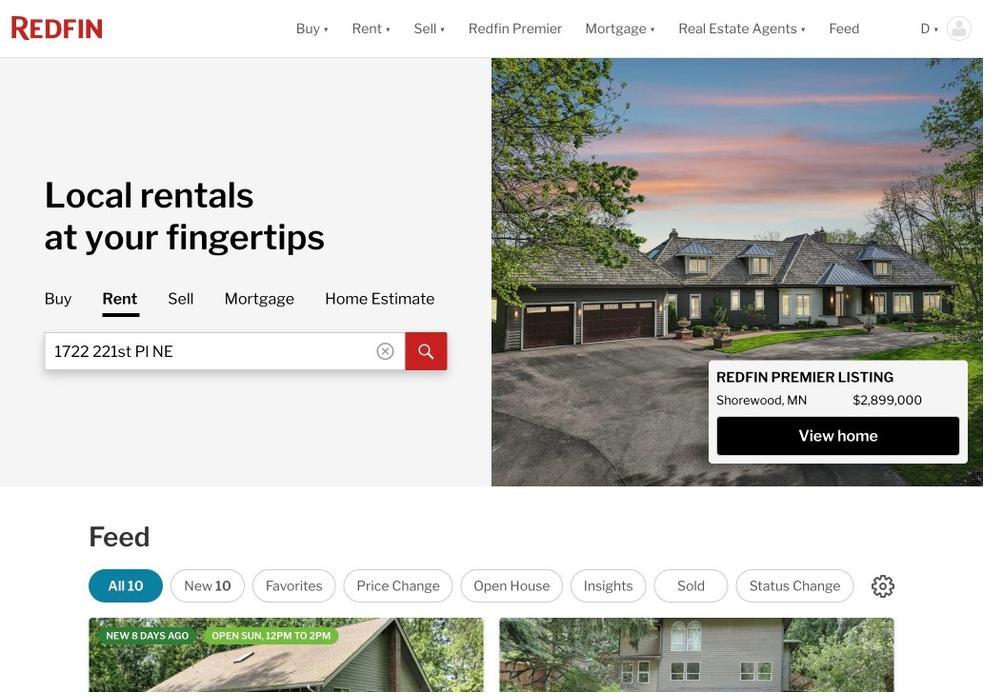 Task type: vqa. For each thing, say whether or not it's contained in the screenshot.
2nd the Photo of 20821 NE 13th St, Sammamish, WA 98074 from the right
yes



Task type: describe. For each thing, give the bounding box(es) containing it.
All radio
[[89, 570, 163, 603]]

New radio
[[171, 570, 245, 603]]

1 photo of 20821 ne 13th st, sammamish, wa 98074 image from the left
[[500, 618, 894, 693]]

1 photo of 101 223rd ave ne, sammamish, wa 98074 image from the left
[[89, 618, 484, 693]]

Sold radio
[[654, 570, 729, 603]]

search input image
[[377, 343, 394, 360]]



Task type: locate. For each thing, give the bounding box(es) containing it.
City, Address, School, Building, ZIP search field
[[44, 333, 406, 371]]

tab list
[[44, 289, 447, 371]]

Price Change radio
[[344, 570, 453, 603]]

2 photo of 101 223rd ave ne, sammamish, wa 98074 image from the left
[[483, 618, 878, 693]]

photo of 101 223rd ave ne, sammamish, wa 98074 image down 'sold' radio
[[483, 618, 878, 693]]

Open House radio
[[461, 570, 563, 603]]

Insights radio
[[571, 570, 647, 603]]

2 photo of 20821 ne 13th st, sammamish, wa 98074 image from the left
[[894, 618, 983, 693]]

Status Change radio
[[736, 570, 854, 603]]

photo of 101 223rd ave ne, sammamish, wa 98074 image down favorites option
[[89, 618, 484, 693]]

option group
[[89, 570, 854, 603]]

photo of 101 223rd ave ne, sammamish, wa 98074 image
[[89, 618, 484, 693], [483, 618, 878, 693]]

photo of 20821 ne 13th st, sammamish, wa 98074 image
[[500, 618, 894, 693], [894, 618, 983, 693]]

Favorites radio
[[253, 570, 336, 603]]

submit search image
[[419, 345, 434, 360]]



